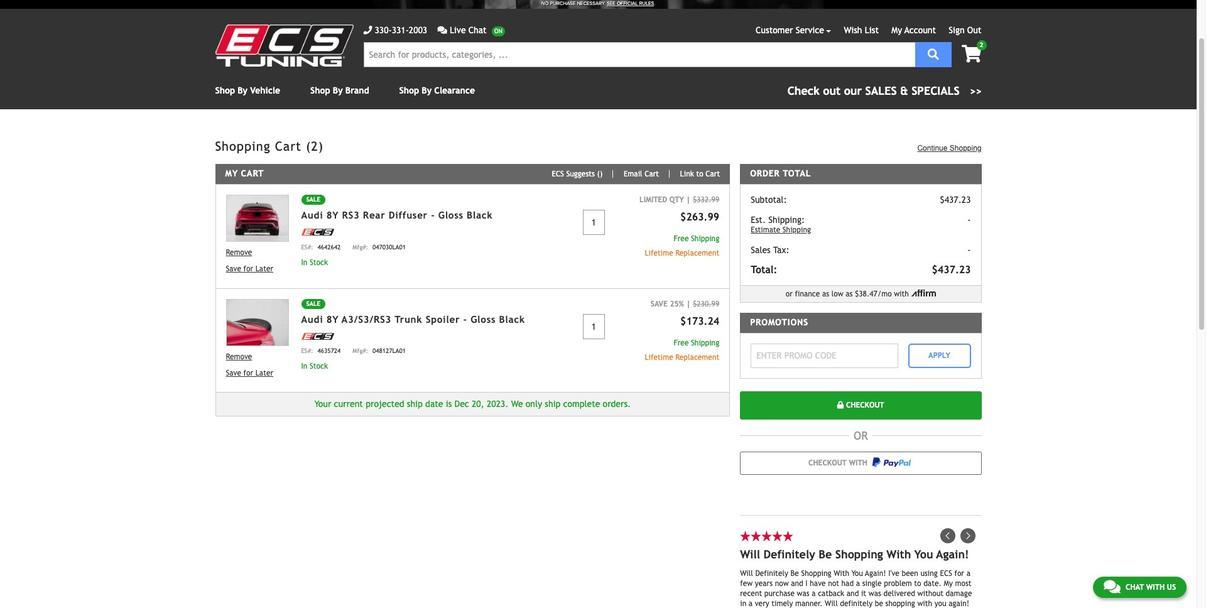 Task type: locate. For each thing, give the bounding box(es) containing it.
2003
[[409, 25, 427, 35]]

0 vertical spatial 2
[[980, 41, 984, 48]]

2 later from the top
[[256, 369, 273, 378]]

2 in from the top
[[301, 362, 308, 371]]

save for $263.99
[[226, 265, 241, 274]]

rules
[[639, 1, 654, 6]]

or for or finance as low as $ 38.47 /mo with
[[786, 290, 793, 298]]

you inside the will definitely be shopping with you again! i've been using ecs for a few years now and i have not had a single problem to date. my most recent purchase was a catback and it was delivered without damage in a very timely manner. will definitely be shopping with you again!
[[852, 569, 863, 578]]

cart right link
[[706, 170, 720, 178]]

again! down previous slide image
[[937, 548, 969, 561]]

and up definitely
[[847, 589, 859, 598]]

shop for shop by vehicle
[[215, 85, 235, 96]]

2 remove link from the top
[[226, 351, 289, 363]]

lifetime down 25%
[[645, 353, 673, 362]]

by
[[238, 85, 248, 96], [333, 85, 343, 96], [422, 85, 432, 96]]

1 vertical spatial or
[[854, 429, 868, 442]]

1 vertical spatial chat
[[1126, 583, 1144, 592]]

wish list
[[844, 25, 879, 35]]

sale for $173.24
[[306, 300, 321, 307]]

gloss for $263.99
[[438, 210, 464, 220]]

0 vertical spatial lifetime
[[645, 249, 673, 257]]

for down audi 8y a3/s3/rs3 trunk spoiler - gloss black image
[[244, 369, 253, 378]]

1 lifetime from the top
[[645, 249, 673, 257]]

live
[[450, 25, 466, 35]]

1 vertical spatial definitely
[[756, 569, 789, 578]]

1 horizontal spatial ship
[[545, 399, 561, 409]]

necessary.
[[577, 1, 606, 6]]

1 | from the top
[[686, 195, 691, 204]]

replacement
[[676, 249, 720, 257], [676, 353, 720, 362]]

chat with us link
[[1093, 577, 1187, 598]]

definitely up now
[[764, 548, 816, 561]]

shop for shop by brand
[[310, 85, 330, 96]]

apply button
[[908, 343, 971, 368]]

recent
[[740, 589, 762, 598]]

1 vertical spatial my
[[225, 168, 238, 178]]

or for or
[[854, 429, 868, 442]]

0 vertical spatial be
[[819, 548, 832, 561]]

save down audi 8y a3/s3/rs3 trunk spoiler - gloss black image
[[226, 369, 241, 378]]

was down i
[[797, 589, 810, 598]]

0 horizontal spatial chat
[[469, 25, 487, 35]]

0 vertical spatial you
[[915, 548, 934, 561]]

1 vertical spatial you
[[852, 569, 863, 578]]

only
[[526, 399, 542, 409]]

free shipping lifetime replacement for $263.99
[[645, 234, 720, 257]]

1 vertical spatial with
[[834, 569, 850, 578]]

chat right live on the top left of page
[[469, 25, 487, 35]]

apply
[[929, 351, 951, 360]]

1 stock from the top
[[310, 258, 328, 267]]

ecs left suggests
[[552, 170, 564, 178]]

purchase down now
[[765, 589, 795, 598]]

you for will definitely be shopping with you again!
[[915, 548, 934, 561]]

2 by from the left
[[333, 85, 343, 96]]

to
[[697, 170, 704, 178], [914, 579, 922, 588]]

sales inside sales & specials link
[[866, 84, 897, 97]]

| right 25%
[[686, 299, 691, 308]]

es#: left the 4642642
[[301, 243, 313, 250]]

1 horizontal spatial 2
[[980, 41, 984, 48]]

0 vertical spatial comments image
[[437, 26, 447, 35]]

1 vertical spatial mfg#:
[[353, 348, 368, 355]]

my left account
[[892, 25, 902, 35]]

in for $173.24
[[301, 362, 308, 371]]

es#: 4635724
[[301, 348, 341, 355]]

1 vertical spatial in
[[301, 362, 308, 371]]

2 8y from the top
[[327, 314, 339, 325]]

later down audi 8y a3/s3/rs3 trunk spoiler - gloss black image
[[256, 369, 273, 378]]

comments image for live
[[437, 26, 447, 35]]

save for later for $263.99
[[226, 265, 273, 274]]

ecs image for $173.24
[[301, 333, 334, 340]]

ecs image up es#: 4635724
[[301, 333, 334, 340]]

0 vertical spatial audi
[[301, 210, 323, 220]]

finance
[[795, 290, 820, 298]]

sales left the &
[[866, 84, 897, 97]]

stock for $173.24
[[310, 362, 328, 371]]

0 vertical spatial my
[[892, 25, 902, 35]]

$173.24
[[681, 315, 720, 327]]

8y left rs3
[[327, 210, 339, 220]]

checkout inside "button"
[[844, 401, 885, 410]]

in stock down es#: 4635724
[[301, 362, 328, 371]]

audi 8y a3/s3/rs3 trunk spoiler - gloss black
[[301, 314, 525, 325]]

2 down "out"
[[980, 41, 984, 48]]

1 vertical spatial replacement
[[676, 353, 720, 362]]

es#: 4642642
[[301, 243, 341, 250]]

0 vertical spatial sales
[[866, 84, 897, 97]]

2 horizontal spatial by
[[422, 85, 432, 96]]

1 free shipping lifetime replacement from the top
[[645, 234, 720, 257]]

save for later link down audi 8y a3/s3/rs3 trunk spoiler - gloss black image
[[226, 368, 289, 379]]

0 vertical spatial gloss
[[438, 210, 464, 220]]

by left vehicle
[[238, 85, 248, 96]]

remove for $263.99
[[226, 248, 252, 257]]

audi 8y a3/s3/rs3 trunk spoiler - gloss black image
[[226, 299, 289, 346]]

total
[[783, 168, 811, 178]]

1 replacement from the top
[[676, 249, 720, 257]]

save left 25%
[[651, 299, 668, 308]]

) down shop by brand link
[[318, 139, 324, 153]]

1 vertical spatial 8y
[[327, 314, 339, 325]]

by left "clearance"
[[422, 85, 432, 96]]

1 later from the top
[[256, 265, 273, 274]]

2 stock from the top
[[310, 362, 328, 371]]

1 remove from the top
[[226, 248, 252, 257]]

2 in stock from the top
[[301, 362, 328, 371]]

1 horizontal spatial ecs
[[940, 569, 953, 578]]

1 vertical spatial lifetime
[[645, 353, 673, 362]]

1 horizontal spatial as
[[846, 290, 853, 298]]

2 remove from the top
[[226, 353, 252, 361]]

0 horizontal spatial ship
[[407, 399, 423, 409]]

shop for shop by clearance
[[399, 85, 419, 96]]

2 shop from the left
[[310, 85, 330, 96]]

2 replacement from the top
[[676, 353, 720, 362]]

1 vertical spatial will
[[740, 569, 753, 578]]

047030la01
[[373, 243, 406, 250]]

save for later down 'audi 8y rs3 rear diffuser - gloss black' image
[[226, 265, 273, 274]]

later for $173.24
[[256, 369, 273, 378]]

es#: left the 4635724
[[301, 348, 313, 355]]

ship left date
[[407, 399, 423, 409]]

a
[[967, 569, 971, 578], [856, 579, 860, 588], [812, 589, 816, 598], [749, 599, 753, 608]]

date
[[425, 399, 443, 409]]

shop left "clearance"
[[399, 85, 419, 96]]

) right suggests
[[600, 170, 603, 178]]

1 horizontal spatial (
[[597, 170, 600, 178]]

later
[[256, 265, 273, 274], [256, 369, 273, 378]]

2 | from the top
[[686, 299, 691, 308]]

1 es#: from the top
[[301, 243, 313, 250]]

2 audi from the top
[[301, 314, 323, 325]]

be
[[819, 548, 832, 561], [791, 569, 799, 578]]

remove link down audi 8y a3/s3/rs3 trunk spoiler - gloss black image
[[226, 351, 289, 363]]

ecs inside the will definitely be shopping with you again! i've been using ecs for a few years now and i have not had a single problem to date. my most recent purchase was a catback and it was delivered without damage in a very timely manner. will definitely be shopping with you again!
[[940, 569, 953, 578]]

my for my account
[[892, 25, 902, 35]]

1 mfg#: from the top
[[353, 243, 368, 250]]

2 lifetime from the top
[[645, 353, 673, 362]]

0 vertical spatial in stock
[[301, 258, 328, 267]]

in stock down es#: 4642642
[[301, 258, 328, 267]]

complete
[[563, 399, 600, 409]]

|
[[686, 195, 691, 204], [686, 299, 691, 308]]

3 by from the left
[[422, 85, 432, 96]]

for down 'audi 8y rs3 rear diffuser - gloss black' image
[[244, 265, 253, 274]]

1 vertical spatial sales
[[751, 245, 771, 255]]

for for $173.24
[[244, 369, 253, 378]]

330-331-2003
[[375, 25, 427, 35]]

0 vertical spatial later
[[256, 265, 273, 274]]

ecs up date.
[[940, 569, 953, 578]]

0 vertical spatial $437.23
[[940, 195, 971, 205]]

1 vertical spatial for
[[244, 369, 253, 378]]

(
[[306, 139, 311, 153], [597, 170, 600, 178]]

0 vertical spatial ecs image
[[301, 229, 334, 236]]

projected
[[366, 399, 404, 409]]

sales & specials
[[866, 84, 960, 97]]

0 horizontal spatial sales
[[751, 245, 771, 255]]

1 shop from the left
[[215, 85, 235, 96]]

definitely
[[764, 548, 816, 561], [756, 569, 789, 578]]

in for $263.99
[[301, 258, 308, 267]]

&
[[900, 84, 908, 97]]

1 in from the top
[[301, 258, 308, 267]]

0 vertical spatial es#:
[[301, 243, 313, 250]]

0 horizontal spatial or
[[786, 290, 793, 298]]

shop left brand
[[310, 85, 330, 96]]

1 save for later link from the top
[[226, 263, 289, 275]]

shopping up have
[[801, 569, 832, 578]]

1 horizontal spatial my
[[892, 25, 902, 35]]

audi up es#: 4642642
[[301, 210, 323, 220]]

1 vertical spatial again!
[[865, 569, 886, 578]]

$437.23 down 'continue shopping' link
[[940, 195, 971, 205]]

with left "us"
[[1147, 583, 1165, 592]]

with for will definitely be shopping with you again! i've been using ecs for a few years now and i have not had a single problem to date. my most recent purchase was a catback and it was delivered without damage in a very timely manner. will definitely be shopping with you again!
[[834, 569, 850, 578]]

shipping down shipping:
[[783, 225, 811, 234]]

will for will definitely be shopping with you again! i've been using ecs for a few years now and i have not had a single problem to date. my most recent purchase was a catback and it was delivered without damage in a very timely manner. will definitely be shopping with you again!
[[740, 569, 753, 578]]

2 save for later from the top
[[226, 369, 273, 378]]

later down 'audi 8y rs3 rear diffuser - gloss black' image
[[256, 265, 273, 274]]

1 vertical spatial save
[[651, 299, 668, 308]]

0 vertical spatial save
[[226, 265, 241, 274]]

es#: for $263.99
[[301, 243, 313, 250]]

replacement down $173.24
[[676, 353, 720, 362]]

1 vertical spatial sale
[[306, 300, 321, 307]]

again! inside the will definitely be shopping with you again! i've been using ecs for a few years now and i have not had a single problem to date. my most recent purchase was a catback and it was delivered without damage in a very timely manner. will definitely be shopping with you again!
[[865, 569, 886, 578]]

or
[[786, 290, 793, 298], [854, 429, 868, 442]]

few
[[740, 579, 753, 588]]

paypal image
[[873, 457, 911, 467]]

catback
[[818, 589, 845, 598]]

cart right email at right top
[[645, 170, 659, 178]]

black for $173.24
[[499, 314, 525, 325]]

orders.
[[603, 399, 631, 409]]

0 horizontal spatial shop
[[215, 85, 235, 96]]

shop
[[215, 85, 235, 96], [310, 85, 330, 96], [399, 85, 419, 96]]

1 vertical spatial in stock
[[301, 362, 328, 371]]

comments image for chat
[[1104, 579, 1121, 594]]

was down single
[[869, 589, 882, 598]]

2 vertical spatial my
[[944, 579, 953, 588]]

2 save for later link from the top
[[226, 368, 289, 379]]

a right had
[[856, 579, 860, 588]]

save
[[226, 265, 241, 274], [651, 299, 668, 308], [226, 369, 241, 378]]

0 vertical spatial remove
[[226, 248, 252, 257]]

remove link down 'audi 8y rs3 rear diffuser - gloss black' image
[[226, 247, 289, 258]]

comments image inside live chat link
[[437, 26, 447, 35]]

sale up es#: 4642642
[[306, 196, 321, 203]]

list
[[865, 25, 879, 35]]

with up had
[[834, 569, 850, 578]]

0 vertical spatial replacement
[[676, 249, 720, 257]]

2 ship from the left
[[545, 399, 561, 409]]

0 vertical spatial for
[[244, 265, 253, 274]]

gloss right spoiler
[[471, 314, 496, 325]]

ecs image up es#: 4642642
[[301, 229, 334, 236]]

you
[[935, 599, 947, 608]]

shipping inside est. shipping: estimate shipping
[[783, 225, 811, 234]]

in down es#: 4642642
[[301, 258, 308, 267]]

phone image
[[364, 26, 372, 35]]

1 vertical spatial later
[[256, 369, 273, 378]]

0 vertical spatial 8y
[[327, 210, 339, 220]]

stock down es#: 4635724
[[310, 362, 328, 371]]

save down 'audi 8y rs3 rear diffuser - gloss black' image
[[226, 265, 241, 274]]

1 in stock from the top
[[301, 258, 328, 267]]

0 vertical spatial stock
[[310, 258, 328, 267]]

my down shopping cart ( 2 )
[[225, 168, 238, 178]]

link to cart
[[680, 170, 720, 178]]

0 vertical spatial ecs
[[552, 170, 564, 178]]

1 vertical spatial remove link
[[226, 351, 289, 363]]

1 vertical spatial 2
[[311, 139, 318, 153]]

have
[[810, 579, 826, 588]]

cart down vehicle
[[275, 139, 302, 153]]

as left low
[[822, 290, 830, 298]]

1 free from the top
[[674, 234, 689, 243]]

0 vertical spatial purchase
[[550, 1, 576, 6]]

ecs image for $263.99
[[301, 229, 334, 236]]

free down $173.24
[[674, 338, 689, 347]]

with for will definitely be shopping with you again!
[[887, 548, 911, 561]]

sign
[[949, 25, 965, 35]]

1 8y from the top
[[327, 210, 339, 220]]

in stock for $173.24
[[301, 362, 328, 371]]

shop by clearance
[[399, 85, 475, 96]]

comments image
[[437, 26, 447, 35], [1104, 579, 1121, 594]]

my account
[[892, 25, 936, 35]]

1 vertical spatial comments image
[[1104, 579, 1121, 594]]

2 horizontal spatial my
[[944, 579, 953, 588]]

by for brand
[[333, 85, 343, 96]]

| right qty
[[686, 195, 691, 204]]

0 vertical spatial in
[[301, 258, 308, 267]]

0 vertical spatial definitely
[[764, 548, 816, 561]]

ecs image
[[301, 229, 334, 236], [301, 333, 334, 340]]

to down been
[[914, 579, 922, 588]]

years
[[755, 579, 773, 588]]

2 ecs image from the top
[[301, 333, 334, 340]]

0 vertical spatial black
[[467, 210, 493, 220]]

1 vertical spatial save for later link
[[226, 368, 289, 379]]

1 as from the left
[[822, 290, 830, 298]]

with inside button
[[849, 459, 868, 468]]

by for clearance
[[422, 85, 432, 96]]

mfg#: for $263.99
[[353, 243, 368, 250]]

shop left vehicle
[[215, 85, 235, 96]]

stock
[[310, 258, 328, 267], [310, 362, 328, 371]]

8y up the 4635724
[[327, 314, 339, 325]]

1 by from the left
[[238, 85, 248, 96]]

as
[[822, 290, 830, 298], [846, 290, 853, 298]]

remove down audi 8y a3/s3/rs3 trunk spoiler - gloss black image
[[226, 353, 252, 361]]

1 horizontal spatial be
[[819, 548, 832, 561]]

black for $263.99
[[467, 210, 493, 220]]

0 horizontal spatial was
[[797, 589, 810, 598]]

will
[[740, 548, 760, 561], [740, 569, 753, 578], [825, 599, 838, 608]]

1 ecs image from the top
[[301, 229, 334, 236]]

1 horizontal spatial or
[[854, 429, 868, 442]]

save for later for $173.24
[[226, 369, 273, 378]]

for up most
[[955, 569, 965, 578]]

my for my cart
[[225, 168, 238, 178]]

mfg#: left 048127la01 at the bottom left
[[353, 348, 368, 355]]

clearance
[[434, 85, 475, 96]]

1 save for later from the top
[[226, 265, 273, 274]]

audi up es#: 4635724
[[301, 314, 323, 325]]

0 horizontal spatial comments image
[[437, 26, 447, 35]]

again! up single
[[865, 569, 886, 578]]

be up have
[[819, 548, 832, 561]]

1 horizontal spatial to
[[914, 579, 922, 588]]

1 sale from the top
[[306, 196, 321, 203]]

no purchase necessary. see official rules .
[[542, 1, 655, 6]]

in down es#: 4635724
[[301, 362, 308, 371]]

es#: for $173.24
[[301, 348, 313, 355]]

previous slide image
[[940, 528, 955, 543]]

1 remove link from the top
[[226, 247, 289, 258]]

0 vertical spatial chat
[[469, 25, 487, 35]]

1 horizontal spatial purchase
[[765, 589, 795, 598]]

been
[[902, 569, 919, 578]]

1 vertical spatial ecs
[[940, 569, 953, 578]]

or left finance
[[786, 290, 793, 298]]

1 vertical spatial stock
[[310, 362, 328, 371]]

replacement for $263.99
[[676, 249, 720, 257]]

2 es#: from the top
[[301, 348, 313, 355]]

1 vertical spatial remove
[[226, 353, 252, 361]]

later for $263.99
[[256, 265, 273, 274]]

Search text field
[[364, 42, 915, 67]]

be
[[875, 599, 883, 608]]

shopping up my cart
[[215, 139, 271, 153]]

remove down 'audi 8y rs3 rear diffuser - gloss black' image
[[226, 248, 252, 257]]

0 horizontal spatial you
[[852, 569, 863, 578]]

lifetime down the limited
[[645, 249, 673, 257]]

1 vertical spatial ecs image
[[301, 333, 334, 340]]

no
[[542, 1, 549, 6]]

free for $173.24
[[674, 338, 689, 347]]

with up i've at the bottom right of page
[[887, 548, 911, 561]]

sales up total:
[[751, 245, 771, 255]]

to right link
[[697, 170, 704, 178]]

be up timely
[[791, 569, 799, 578]]

1 vertical spatial be
[[791, 569, 799, 578]]

checkout down lock icon
[[809, 459, 847, 468]]

rear
[[363, 210, 385, 220]]

stock down es#: 4642642
[[310, 258, 328, 267]]

by left brand
[[333, 85, 343, 96]]

checkout
[[844, 401, 885, 410], [809, 459, 847, 468]]

1 horizontal spatial you
[[915, 548, 934, 561]]

comments image left live on the top left of page
[[437, 26, 447, 35]]

1 vertical spatial )
[[600, 170, 603, 178]]

1 horizontal spatial comments image
[[1104, 579, 1121, 594]]

qty
[[670, 195, 684, 204]]

brand
[[346, 85, 369, 96]]

audi 8y rs3 rear diffuser - gloss black
[[301, 210, 493, 220]]

8y for $263.99
[[327, 210, 339, 220]]

2 vertical spatial for
[[955, 569, 965, 578]]

gloss
[[438, 210, 464, 220], [471, 314, 496, 325]]

definitely inside the will definitely be shopping with you again! i've been using ecs for a few years now and i have not had a single problem to date. my most recent purchase was a catback and it was delivered without damage in a very timely manner. will definitely be shopping with you again!
[[756, 569, 789, 578]]

comments image inside chat with us link
[[1104, 579, 1121, 594]]

lifetime for $173.24
[[645, 353, 673, 362]]

shopping right continue
[[950, 144, 982, 153]]

1 ship from the left
[[407, 399, 423, 409]]

free shipping lifetime replacement down the $263.99
[[645, 234, 720, 257]]

2 down shop by brand link
[[311, 139, 318, 153]]

0 horizontal spatial to
[[697, 170, 704, 178]]

4642642
[[318, 243, 341, 250]]

free shipping lifetime replacement down $173.24
[[645, 338, 720, 362]]

with inside the will definitely be shopping with you again! i've been using ecs for a few years now and i have not had a single problem to date. my most recent purchase was a catback and it was delivered without damage in a very timely manner. will definitely be shopping with you again!
[[834, 569, 850, 578]]

my up damage
[[944, 579, 953, 588]]

you up had
[[852, 569, 863, 578]]

2 free from the top
[[674, 338, 689, 347]]

2 mfg#: from the top
[[353, 348, 368, 355]]

customer
[[756, 25, 793, 35]]

0 vertical spatial )
[[318, 139, 324, 153]]

stock for $263.99
[[310, 258, 328, 267]]

1 vertical spatial checkout
[[809, 459, 847, 468]]

0 vertical spatial checkout
[[844, 401, 885, 410]]

with down without
[[918, 599, 933, 608]]

1 horizontal spatial again!
[[937, 548, 969, 561]]

0 vertical spatial mfg#:
[[353, 243, 368, 250]]

shopping cart image
[[962, 45, 982, 63]]

order total
[[750, 168, 811, 178]]

replacement down the $263.99
[[676, 249, 720, 257]]

search image
[[928, 48, 939, 59]]

free down the $263.99
[[674, 234, 689, 243]]

0 horizontal spatial again!
[[865, 569, 886, 578]]

shipping down the $263.99
[[691, 234, 720, 243]]

chat
[[469, 25, 487, 35], [1126, 583, 1144, 592]]

mfg#: left 047030la01
[[353, 243, 368, 250]]

sales tax:
[[751, 245, 790, 255]]

save for later
[[226, 265, 273, 274], [226, 369, 273, 378]]

next slide image
[[960, 528, 976, 543]]

again!
[[937, 548, 969, 561], [865, 569, 886, 578]]

save for later down audi 8y a3/s3/rs3 trunk spoiler - gloss black image
[[226, 369, 273, 378]]

1 vertical spatial purchase
[[765, 589, 795, 598]]

be inside the will definitely be shopping with you again! i've been using ecs for a few years now and i have not had a single problem to date. my most recent purchase was a catback and it was delivered without damage in a very timely manner. will definitely be shopping with you again!
[[791, 569, 799, 578]]

0 horizontal spatial be
[[791, 569, 799, 578]]

2 free shipping lifetime replacement from the top
[[645, 338, 720, 362]]

purchase right 'no'
[[550, 1, 576, 6]]

1 horizontal spatial gloss
[[471, 314, 496, 325]]

trunk
[[395, 314, 423, 325]]

to inside the will definitely be shopping with you again! i've been using ecs for a few years now and i have not had a single problem to date. my most recent purchase was a catback and it was delivered without damage in a very timely manner. will definitely be shopping with you again!
[[914, 579, 922, 588]]

1 audi from the top
[[301, 210, 323, 220]]

vehicle
[[250, 85, 280, 96]]

330-
[[375, 25, 392, 35]]

checkout up 'checkout with' button
[[844, 401, 885, 410]]

1 horizontal spatial by
[[333, 85, 343, 96]]

audi for $173.24
[[301, 314, 323, 325]]

or up 'checkout with' button
[[854, 429, 868, 442]]

3 shop from the left
[[399, 85, 419, 96]]

None number field
[[583, 210, 605, 235], [583, 314, 605, 339], [583, 210, 605, 235], [583, 314, 605, 339]]

1 horizontal spatial black
[[499, 314, 525, 325]]

0 vertical spatial |
[[686, 195, 691, 204]]

ecs tuning image
[[215, 25, 353, 67]]

sale up es#: 4635724
[[306, 300, 321, 307]]

and
[[791, 579, 804, 588], [847, 589, 859, 598]]

checkout inside button
[[809, 459, 847, 468]]

mfg#: for $173.24
[[353, 348, 368, 355]]

wish
[[844, 25, 862, 35]]

2 sale from the top
[[306, 300, 321, 307]]

free shipping lifetime replacement for $173.24
[[645, 338, 720, 362]]

0 vertical spatial sale
[[306, 196, 321, 203]]



Task type: describe. For each thing, give the bounding box(es) containing it.
remove link for $263.99
[[226, 247, 289, 258]]

Enter Promo Code text field
[[751, 343, 898, 368]]

save for later link for $173.24
[[226, 368, 289, 379]]

save 25% | $230.99
[[651, 299, 720, 308]]

wish list link
[[844, 25, 879, 35]]

with inside the will definitely be shopping with you again! i've been using ecs for a few years now and i have not had a single problem to date. my most recent purchase was a catback and it was delivered without damage in a very timely manner. will definitely be shopping with you again!
[[918, 599, 933, 608]]

20,
[[472, 399, 484, 409]]

lock image
[[837, 402, 844, 409]]

checkout for checkout
[[844, 401, 885, 410]]

your
[[314, 399, 331, 409]]

0 horizontal spatial and
[[791, 579, 804, 588]]

est.
[[751, 215, 766, 225]]

again!
[[949, 599, 970, 608]]

shipping:
[[769, 215, 805, 225]]

a down have
[[812, 589, 816, 598]]

sale for $263.99
[[306, 196, 321, 203]]

2 inside 'link'
[[980, 41, 984, 48]]

problem
[[884, 579, 912, 588]]

promotions
[[750, 317, 809, 327]]

sign out link
[[949, 25, 982, 35]]

you for will definitely be shopping with you again! i've been using ecs for a few years now and i have not had a single problem to date. my most recent purchase was a catback and it was delivered without damage in a very timely manner. will definitely be shopping with you again!
[[852, 569, 863, 578]]

2 link
[[952, 40, 987, 64]]

8y for $173.24
[[327, 314, 339, 325]]

gloss for $173.24
[[471, 314, 496, 325]]

live chat link
[[437, 24, 505, 37]]

for for $263.99
[[244, 265, 253, 274]]

331-
[[392, 25, 409, 35]]

remove for $173.24
[[226, 353, 252, 361]]

save for later link for $263.99
[[226, 263, 289, 275]]

affirm image
[[912, 290, 936, 296]]

checkout with button
[[740, 451, 982, 475]]

shipping for $173.24
[[691, 338, 720, 347]]

| for $263.99
[[686, 195, 691, 204]]

i
[[806, 579, 808, 588]]

my inside the will definitely be shopping with you again! i've been using ecs for a few years now and i have not had a single problem to date. my most recent purchase was a catback and it was delivered without damage in a very timely manner. will definitely be shopping with you again!
[[944, 579, 953, 588]]

customer service
[[756, 25, 824, 35]]

shop by clearance link
[[399, 85, 475, 96]]

be for will definitely be shopping with you again! i've been using ecs for a few years now and i have not had a single problem to date. my most recent purchase was a catback and it was delivered without damage in a very timely manner. will definitely be shopping with you again!
[[791, 569, 799, 578]]

1 horizontal spatial chat
[[1126, 583, 1144, 592]]

lifetime for $263.99
[[645, 249, 673, 257]]

see
[[607, 1, 616, 6]]

order
[[750, 168, 780, 178]]

audi 8y a3/s3/rs3 trunk spoiler - gloss black link
[[301, 314, 525, 325]]

account
[[905, 25, 936, 35]]

low
[[832, 290, 844, 298]]

0 horizontal spatial ecs
[[552, 170, 564, 178]]

a right in on the right of the page
[[749, 599, 753, 608]]

shopping inside the will definitely be shopping with you again! i've been using ecs for a few years now and i have not had a single problem to date. my most recent purchase was a catback and it was delivered without damage in a very timely manner. will definitely be shopping with you again!
[[801, 569, 832, 578]]

( for 2
[[306, 139, 311, 153]]

tax:
[[773, 245, 790, 255]]

1 vertical spatial and
[[847, 589, 859, 598]]

continue
[[918, 144, 948, 153]]

| for $173.24
[[686, 299, 691, 308]]

replacement for $173.24
[[676, 353, 720, 362]]

2 vertical spatial will
[[825, 599, 838, 608]]

1 vertical spatial $437.23
[[932, 264, 971, 276]]

shop by vehicle
[[215, 85, 280, 96]]

checkout with
[[809, 459, 870, 468]]

estimate shipping link
[[751, 225, 916, 235]]

again! for will definitely be shopping with you again! i've been using ecs for a few years now and i have not had a single problem to date. my most recent purchase was a catback and it was delivered without damage in a very timely manner. will definitely be shopping with you again!
[[865, 569, 886, 578]]

.
[[654, 1, 655, 6]]

a up most
[[967, 569, 971, 578]]

in stock for $263.99
[[301, 258, 328, 267]]

sales for sales tax:
[[751, 245, 771, 255]]

had
[[842, 579, 854, 588]]

38.47
[[859, 290, 878, 298]]

us
[[1167, 583, 1176, 592]]

not
[[828, 579, 839, 588]]

current
[[334, 399, 363, 409]]

/mo
[[878, 290, 892, 298]]

rs3
[[342, 210, 360, 220]]

spoiler
[[426, 314, 460, 325]]

it
[[861, 589, 867, 598]]

i've
[[889, 569, 900, 578]]

now
[[775, 579, 789, 588]]

1 was from the left
[[797, 589, 810, 598]]

out
[[968, 25, 982, 35]]

using
[[921, 569, 938, 578]]

cart for my
[[241, 168, 264, 178]]

limited qty  | $332.99
[[640, 195, 720, 204]]

definitely
[[840, 599, 873, 608]]

$332.99
[[693, 195, 720, 204]]

by for vehicle
[[238, 85, 248, 96]]

shipping for $263.99
[[691, 234, 720, 243]]

email
[[624, 170, 643, 178]]

cart for email
[[645, 170, 659, 178]]

will for will definitely be shopping with you again!
[[740, 548, 760, 561]]

definitely for will definitely be shopping with you again!
[[764, 548, 816, 561]]

checkout for checkout with
[[809, 459, 847, 468]]

1 horizontal spatial )
[[600, 170, 603, 178]]

audi 8y rs3 rear diffuser - gloss black link
[[301, 210, 493, 220]]

audi for $263.99
[[301, 210, 323, 220]]

delivered
[[884, 589, 916, 598]]

most
[[955, 579, 972, 588]]

be for will definitely be shopping with you again!
[[819, 548, 832, 561]]

purchase inside the will definitely be shopping with you again! i've been using ecs for a few years now and i have not had a single problem to date. my most recent purchase was a catback and it was delivered without damage in a very timely manner. will definitely be shopping with you again!
[[765, 589, 795, 598]]

2 as from the left
[[846, 290, 853, 298]]

specials
[[912, 84, 960, 97]]

in
[[740, 599, 747, 608]]

with right /mo at the right top
[[894, 290, 909, 298]]

2 was from the left
[[869, 589, 882, 598]]

service
[[796, 25, 824, 35]]

for inside the will definitely be shopping with you again! i've been using ecs for a few years now and i have not had a single problem to date. my most recent purchase was a catback and it was delivered without damage in a very timely manner. will definitely be shopping with you again!
[[955, 569, 965, 578]]

limited
[[640, 195, 667, 204]]

remove link for $173.24
[[226, 351, 289, 363]]

shop by brand
[[310, 85, 369, 96]]

continue shopping
[[918, 144, 982, 153]]

audi 8y rs3 rear diffuser - gloss black image
[[226, 195, 289, 242]]

0 horizontal spatial purchase
[[550, 1, 576, 6]]

live chat
[[450, 25, 487, 35]]

my account link
[[892, 25, 936, 35]]

( for )
[[597, 170, 600, 178]]

link
[[680, 170, 694, 178]]

mfg#: 048127la01
[[353, 348, 406, 355]]

$
[[855, 290, 859, 298]]

shopping up had
[[836, 548, 883, 561]]

cart for shopping
[[275, 139, 302, 153]]

dec
[[455, 399, 469, 409]]

suggests
[[566, 170, 595, 178]]

customer service button
[[756, 24, 832, 37]]

shop by vehicle link
[[215, 85, 280, 96]]

4635724
[[318, 348, 341, 355]]

checkout button
[[740, 391, 982, 419]]

diffuser
[[389, 210, 428, 220]]

single
[[863, 579, 882, 588]]

save for $173.24
[[226, 369, 241, 378]]

sales for sales & specials
[[866, 84, 897, 97]]

free for $263.99
[[674, 234, 689, 243]]

again! for will definitely be shopping with you again!
[[937, 548, 969, 561]]

shop by brand link
[[310, 85, 369, 96]]

your current projected ship date is dec 20, 2023. we only ship complete orders.
[[314, 399, 631, 409]]

we
[[511, 399, 523, 409]]

0 horizontal spatial 2
[[311, 139, 318, 153]]

$263.99
[[681, 211, 720, 223]]

definitely for will definitely be shopping with you again! i've been using ecs for a few years now and i have not had a single problem to date. my most recent purchase was a catback and it was delivered without damage in a very timely manner. will definitely be shopping with you again!
[[756, 569, 789, 578]]

subtotal:
[[751, 195, 787, 205]]



Task type: vqa. For each thing, say whether or not it's contained in the screenshot.
prizes
no



